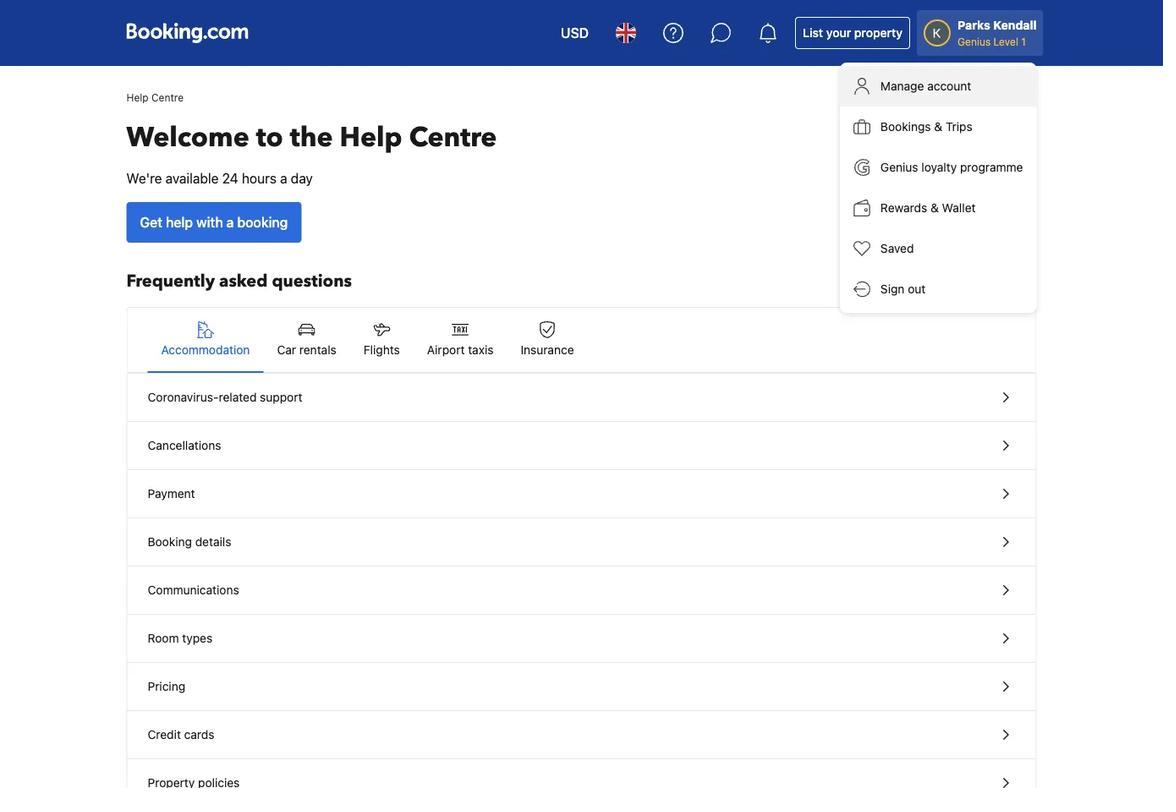 Task type: describe. For each thing, give the bounding box(es) containing it.
car rentals
[[277, 343, 337, 357]]

genius loyalty programme link
[[840, 147, 1037, 188]]

booking details button
[[127, 519, 1036, 567]]

parks
[[958, 18, 991, 32]]

usd
[[561, 25, 589, 41]]

car
[[277, 343, 296, 357]]

wallet
[[942, 201, 976, 215]]

pricing
[[148, 680, 185, 694]]

1
[[1021, 36, 1026, 47]]

day
[[291, 170, 313, 187]]

credit cards
[[148, 728, 214, 742]]

1 vertical spatial centre
[[409, 119, 497, 156]]

coronavirus-related support button
[[127, 374, 1036, 422]]

genius loyalty programme
[[881, 160, 1023, 174]]

genius inside 'parks kendall genius level 1'
[[958, 36, 991, 47]]

related
[[219, 390, 257, 404]]

get help with a booking button
[[126, 202, 301, 243]]

room
[[148, 632, 179, 645]]

bookings
[[881, 120, 931, 134]]

tab list containing accommodation
[[127, 308, 1036, 374]]

list your property
[[803, 26, 903, 40]]

booking
[[148, 535, 192, 549]]

the
[[290, 119, 333, 156]]

room types button
[[127, 615, 1036, 663]]

out
[[908, 282, 926, 296]]

booking details
[[148, 535, 231, 549]]

manage account
[[881, 79, 971, 93]]

accommodation
[[161, 343, 250, 357]]

24
[[222, 170, 238, 187]]

credit
[[148, 728, 181, 742]]

sign
[[881, 282, 905, 296]]

level
[[994, 36, 1018, 47]]

manage account link
[[840, 66, 1037, 107]]

property
[[854, 26, 903, 40]]

your
[[826, 26, 851, 40]]

accommodation button
[[148, 308, 263, 372]]

rewards
[[881, 201, 927, 215]]

support
[[260, 390, 302, 404]]

welcome to the help centre
[[126, 119, 497, 156]]

booking
[[237, 214, 288, 231]]

coronavirus-related support
[[148, 390, 302, 404]]

taxis
[[468, 343, 494, 357]]

0 vertical spatial centre
[[151, 91, 184, 103]]

flights button
[[350, 308, 413, 372]]

payment
[[148, 487, 195, 501]]

airport
[[427, 343, 465, 357]]

trips
[[946, 120, 973, 134]]

usd button
[[551, 13, 599, 53]]

we're
[[126, 170, 162, 187]]

saved link
[[840, 228, 1037, 269]]

booking.com online hotel reservations image
[[126, 23, 248, 43]]

manage
[[881, 79, 924, 93]]

loyalty
[[922, 160, 957, 174]]

list
[[803, 26, 823, 40]]



Task type: vqa. For each thing, say whether or not it's contained in the screenshot.
the Conditions
no



Task type: locate. For each thing, give the bounding box(es) containing it.
0 vertical spatial help
[[126, 91, 149, 103]]

help
[[126, 91, 149, 103], [340, 119, 402, 156]]

1 horizontal spatial help
[[340, 119, 402, 156]]

with
[[196, 214, 223, 231]]

help centre
[[126, 91, 184, 103]]

a
[[280, 170, 287, 187], [226, 214, 234, 231]]

list your property link
[[795, 17, 910, 49]]

to
[[256, 119, 283, 156]]

get
[[140, 214, 162, 231]]

coronavirus-
[[148, 390, 219, 404]]

cards
[[184, 728, 214, 742]]

help right the
[[340, 119, 402, 156]]

0 horizontal spatial help
[[126, 91, 149, 103]]

available
[[166, 170, 219, 187]]

saved
[[881, 242, 914, 255]]

flights
[[364, 343, 400, 357]]

1 horizontal spatial a
[[280, 170, 287, 187]]

airport taxis button
[[413, 308, 507, 372]]

0 horizontal spatial a
[[226, 214, 234, 231]]

1 horizontal spatial centre
[[409, 119, 497, 156]]

&
[[934, 120, 943, 134], [931, 201, 939, 215]]

bookings & trips
[[881, 120, 973, 134]]

1 vertical spatial genius
[[881, 160, 918, 174]]

0 vertical spatial genius
[[958, 36, 991, 47]]

kendall
[[993, 18, 1037, 32]]

& for wallet
[[931, 201, 939, 215]]

cancellations
[[148, 439, 221, 453]]

sign out button
[[840, 269, 1037, 310]]

& left wallet
[[931, 201, 939, 215]]

& for trips
[[934, 120, 943, 134]]

payment button
[[127, 470, 1036, 519]]

1 vertical spatial &
[[931, 201, 939, 215]]

communications button
[[127, 567, 1036, 615]]

bookings & trips link
[[840, 107, 1037, 147]]

car rentals button
[[263, 308, 350, 372]]

we're available 24 hours a day
[[126, 170, 313, 187]]

frequently asked questions
[[126, 270, 352, 293]]

0 vertical spatial a
[[280, 170, 287, 187]]

types
[[182, 632, 212, 645]]

room types
[[148, 632, 212, 645]]

genius
[[958, 36, 991, 47], [881, 160, 918, 174]]

a right the with on the left top
[[226, 214, 234, 231]]

1 horizontal spatial genius
[[958, 36, 991, 47]]

a inside button
[[226, 214, 234, 231]]

0 horizontal spatial genius
[[881, 160, 918, 174]]

genius inside genius loyalty programme link
[[881, 160, 918, 174]]

& left the trips
[[934, 120, 943, 134]]

questions
[[272, 270, 352, 293]]

airport taxis
[[427, 343, 494, 357]]

get help with a booking
[[140, 214, 288, 231]]

details
[[195, 535, 231, 549]]

parks kendall genius level 1
[[958, 18, 1037, 47]]

0 horizontal spatial centre
[[151, 91, 184, 103]]

rewards & wallet
[[881, 201, 976, 215]]

insurance button
[[507, 308, 588, 372]]

help up 'welcome'
[[126, 91, 149, 103]]

rentals
[[299, 343, 337, 357]]

welcome
[[126, 119, 249, 156]]

1 vertical spatial a
[[226, 214, 234, 231]]

sign out
[[881, 282, 926, 296]]

genius left loyalty
[[881, 160, 918, 174]]

credit cards button
[[127, 711, 1036, 760]]

1 vertical spatial help
[[340, 119, 402, 156]]

hours
[[242, 170, 277, 187]]

asked
[[219, 270, 268, 293]]

account
[[927, 79, 971, 93]]

communications
[[148, 583, 239, 597]]

frequently
[[126, 270, 215, 293]]

cancellations button
[[127, 422, 1036, 470]]

programme
[[960, 160, 1023, 174]]

genius down parks
[[958, 36, 991, 47]]

0 vertical spatial &
[[934, 120, 943, 134]]

a left the day
[[280, 170, 287, 187]]

help
[[166, 214, 193, 231]]

pricing button
[[127, 663, 1036, 711]]

insurance
[[521, 343, 574, 357]]

centre
[[151, 91, 184, 103], [409, 119, 497, 156]]

tab list
[[127, 308, 1036, 374]]

rewards & wallet link
[[840, 188, 1037, 228]]



